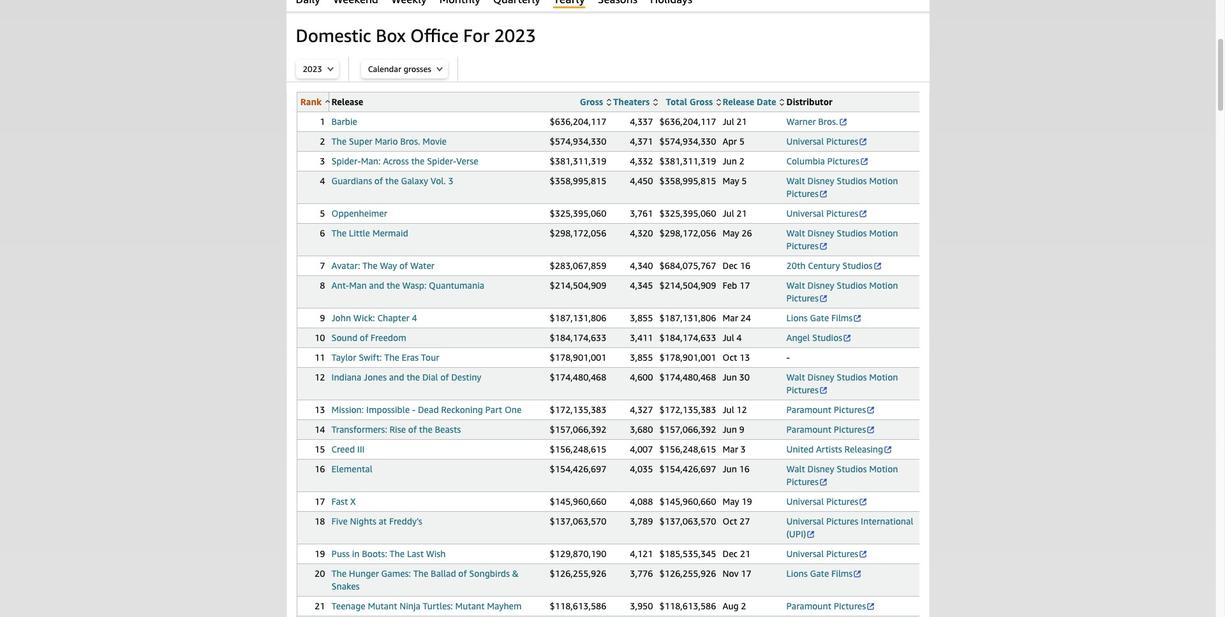 Task type: locate. For each thing, give the bounding box(es) containing it.
1 $118,613,586 from the left
[[550, 601, 607, 612]]

3 disney from the top
[[808, 280, 834, 291]]

paramount pictures link for $172,135,383 jul 12
[[787, 405, 876, 415]]

2 paramount from the top
[[787, 424, 832, 435]]

oct left 27
[[723, 516, 737, 527]]

1 vertical spatial 9
[[739, 424, 745, 435]]

2 $574,934,330 from the left
[[660, 136, 716, 147]]

0 horizontal spatial 19
[[315, 549, 325, 560]]

0 horizontal spatial $178,901,001
[[550, 352, 607, 363]]

bros. right warner
[[818, 116, 838, 127]]

2 mutant from the left
[[455, 601, 485, 612]]

0 horizontal spatial $118,613,586
[[550, 601, 607, 612]]

0 horizontal spatial 12
[[315, 372, 325, 383]]

2 jul from the top
[[723, 208, 734, 219]]

may left 26
[[723, 228, 739, 239]]

jul for $636,204,117
[[723, 116, 734, 127]]

2 vertical spatial 2
[[741, 601, 746, 612]]

$154,426,697 down $156,248,615 mar 3
[[660, 464, 716, 475]]

1 $137,063,570 from the left
[[550, 516, 607, 527]]

1 vertical spatial and
[[389, 372, 404, 383]]

2 paramount pictures link from the top
[[787, 424, 876, 435]]

2 oct from the top
[[723, 516, 737, 527]]

$214,504,909 for $214,504,909 feb 17
[[660, 280, 716, 291]]

$174,480,468 for $174,480,468
[[550, 372, 607, 383]]

dec for dec 16
[[723, 260, 738, 271]]

dec for dec 21
[[723, 549, 738, 560]]

jul for $325,395,060
[[723, 208, 734, 219]]

19 up the 20
[[315, 549, 325, 560]]

universal for $185,535,345 dec 21
[[787, 549, 824, 560]]

19 puss in boots: the last wish
[[315, 549, 446, 560]]

motion for 16
[[869, 464, 898, 475]]

paramount for $172,135,383 jul 12
[[787, 405, 832, 415]]

walt disney studios motion pictures for $154,426,697 jun 16
[[787, 464, 898, 488]]

1 horizontal spatial $184,174,633
[[660, 332, 716, 343]]

1 $325,395,060 from the left
[[550, 208, 607, 219]]

fast x link
[[332, 496, 356, 507]]

$156,248,615 for $156,248,615 mar 3
[[660, 444, 716, 455]]

lions gate films for $187,131,806 mar 24
[[787, 313, 853, 324]]

snakes
[[332, 581, 360, 592]]

oct
[[723, 352, 737, 363], [723, 516, 737, 527]]

0 vertical spatial paramount
[[787, 405, 832, 415]]

1 $157,066,392 from the left
[[550, 424, 607, 435]]

3 paramount pictures from the top
[[787, 601, 866, 612]]

$137,063,570
[[550, 516, 607, 527], [660, 516, 716, 527]]

1 walt disney studios motion pictures from the top
[[787, 175, 898, 199]]

guardians of the galaxy vol. 3 link
[[332, 175, 453, 186]]

0 horizontal spatial release
[[332, 96, 363, 107]]

studios down 'columbia pictures' link
[[837, 175, 867, 186]]

1 $154,426,697 from the left
[[550, 464, 607, 475]]

5 walt disney studios motion pictures link from the top
[[787, 464, 898, 488]]

2 jun from the top
[[723, 372, 737, 383]]

2 $214,504,909 from the left
[[660, 280, 716, 291]]

0 horizontal spatial $137,063,570
[[550, 516, 607, 527]]

$137,063,570 for $137,063,570
[[550, 516, 607, 527]]

2 for 3 spider-man: across the spider-verse
[[739, 156, 745, 167]]

2 $298,172,056 from the left
[[660, 228, 716, 239]]

3 paramount from the top
[[787, 601, 832, 612]]

the up snakes
[[332, 569, 347, 579]]

4,007
[[630, 444, 653, 455]]

4 disney from the top
[[808, 372, 834, 383]]

jun left 30
[[723, 372, 737, 383]]

0 vertical spatial oct
[[723, 352, 737, 363]]

jul up apr
[[723, 116, 734, 127]]

12 down the 11
[[315, 372, 325, 383]]

spider- up 'guardians'
[[332, 156, 361, 167]]

disney down angel studios 'link'
[[808, 372, 834, 383]]

disney for 30
[[808, 372, 834, 383]]

0 vertical spatial and
[[369, 280, 384, 291]]

$172,135,383 left 4,327
[[550, 405, 607, 415]]

1 vertical spatial gate
[[810, 569, 829, 579]]

1 horizontal spatial $174,480,468
[[660, 372, 716, 383]]

2 vertical spatial paramount
[[787, 601, 832, 612]]

4 walt from the top
[[787, 372, 805, 383]]

5 universal from the top
[[787, 549, 824, 560]]

4 jun from the top
[[723, 464, 737, 475]]

$574,934,330 up $381,311,319 jun 2
[[660, 136, 716, 147]]

way
[[380, 260, 397, 271]]

- left dead
[[412, 405, 416, 415]]

0 vertical spatial 3
[[320, 156, 325, 167]]

the left dial
[[407, 372, 420, 383]]

bros. up "spider-man: across the spider-verse" link at left
[[400, 136, 420, 147]]

transformers: rise of the beasts link
[[332, 424, 461, 435]]

spider-man: across the spider-verse link
[[332, 156, 478, 167]]

century
[[808, 260, 840, 271]]

movie
[[423, 136, 447, 147]]

universal for $574,934,330 apr 5
[[787, 136, 824, 147]]

$157,066,392
[[550, 424, 607, 435], [660, 424, 716, 435]]

2 vertical spatial paramount pictures
[[787, 601, 866, 612]]

2 $178,901,001 from the left
[[660, 352, 716, 363]]

5 right apr
[[739, 136, 745, 147]]

0 horizontal spatial 9
[[320, 313, 325, 324]]

4 left 'guardians'
[[320, 175, 325, 186]]

lions down (upi)
[[787, 569, 808, 579]]

5 disney from the top
[[808, 464, 834, 475]]

1 horizontal spatial $172,135,383
[[660, 405, 716, 415]]

1 vertical spatial paramount pictures link
[[787, 424, 876, 435]]

1 $156,248,615 from the left
[[550, 444, 607, 455]]

$381,311,319 down gross link
[[550, 156, 607, 167]]

5 for $574,934,330 apr 5
[[739, 136, 745, 147]]

walt disney studios motion pictures link down angel studios 'link'
[[787, 372, 898, 396]]

0 horizontal spatial 4
[[320, 175, 325, 186]]

1 dec from the top
[[723, 260, 738, 271]]

0 vertical spatial mar
[[723, 313, 738, 324]]

1 horizontal spatial $358,995,815
[[660, 175, 716, 186]]

boots:
[[362, 549, 387, 560]]

0 vertical spatial gate
[[810, 313, 829, 324]]

2 $187,131,806 from the left
[[660, 313, 716, 324]]

0 vertical spatial lions gate films link
[[787, 313, 862, 324]]

gate for 17
[[810, 569, 829, 579]]

$325,395,060 up $283,067,859
[[550, 208, 607, 219]]

0 vertical spatial -
[[787, 352, 790, 363]]

1 horizontal spatial bros.
[[818, 116, 838, 127]]

dropdown image down domestic
[[327, 66, 334, 71]]

2 $184,174,633 from the left
[[660, 332, 716, 343]]

1 $126,255,926 from the left
[[550, 569, 607, 579]]

1 spider- from the left
[[332, 156, 361, 167]]

0 vertical spatial paramount pictures link
[[787, 405, 876, 415]]

0 horizontal spatial $214,504,909
[[550, 280, 607, 291]]

10
[[315, 332, 325, 343]]

3 may from the top
[[723, 496, 739, 507]]

1 vertical spatial -
[[412, 405, 416, 415]]

of inside 20 the hunger games: the ballad of songbirds & snakes
[[458, 569, 467, 579]]

disney for 5
[[808, 175, 834, 186]]

1 $178,901,001 from the left
[[550, 352, 607, 363]]

$156,248,615 left 4,007
[[550, 444, 607, 455]]

17 for 8 ant-man and the wasp: quantumania
[[740, 280, 750, 291]]

5 motion from the top
[[869, 464, 898, 475]]

21 up 26
[[737, 208, 747, 219]]

$154,426,697 left the 4,035
[[550, 464, 607, 475]]

rank link
[[300, 96, 330, 107], [300, 96, 330, 107]]

2 walt from the top
[[787, 228, 805, 239]]

21
[[737, 116, 747, 127], [737, 208, 747, 219], [740, 549, 751, 560], [315, 601, 325, 612]]

2 up $358,995,815 may 5
[[739, 156, 745, 167]]

walt for 30
[[787, 372, 805, 383]]

1 vertical spatial dec
[[723, 549, 738, 560]]

release up barbie
[[332, 96, 363, 107]]

mission: impossible - dead reckoning part one link
[[332, 405, 522, 415]]

$185,535,345
[[660, 549, 716, 560]]

dropdown image
[[327, 66, 334, 71], [436, 66, 443, 71]]

2 $174,480,468 from the left
[[660, 372, 716, 383]]

nights
[[350, 516, 376, 527]]

mar for mar 24
[[723, 313, 738, 324]]

gross up the $636,204,117 jul 21
[[690, 96, 713, 107]]

$214,504,909 down "$684,075,767"
[[660, 280, 716, 291]]

1 horizontal spatial dropdown image
[[436, 66, 443, 71]]

1 paramount pictures from the top
[[787, 405, 866, 415]]

1 horizontal spatial $636,204,117
[[660, 116, 716, 127]]

$174,480,468 left '4,600'
[[550, 372, 607, 383]]

2 $381,311,319 from the left
[[660, 156, 716, 167]]

1 horizontal spatial $214,504,909
[[660, 280, 716, 291]]

1 disney from the top
[[808, 175, 834, 186]]

0 horizontal spatial 3
[[320, 156, 325, 167]]

3 paramount pictures link from the top
[[787, 601, 876, 612]]

0 vertical spatial 13
[[740, 352, 750, 363]]

2 mar from the top
[[723, 444, 738, 455]]

1 horizontal spatial $118,613,586
[[660, 601, 716, 612]]

2 horizontal spatial 3
[[741, 444, 746, 455]]

release date
[[723, 96, 776, 107]]

$574,934,330 for $574,934,330 apr 5
[[660, 136, 716, 147]]

9 left john
[[320, 313, 325, 324]]

3 universal from the top
[[787, 496, 824, 507]]

$126,255,926
[[550, 569, 607, 579], [660, 569, 716, 579]]

1 vertical spatial oct
[[723, 516, 737, 527]]

jun down apr
[[723, 156, 737, 167]]

creed iii link
[[332, 444, 365, 455]]

1 vertical spatial 4
[[412, 313, 417, 324]]

4 walt disney studios motion pictures from the top
[[787, 372, 898, 396]]

oct up $174,480,468 jun 30
[[723, 352, 737, 363]]

$636,204,117 for $636,204,117 jul 21
[[660, 116, 716, 127]]

walt disney studios motion pictures down 20th century studios link
[[787, 280, 898, 304]]

$118,613,586 down $126,255,926 nov 17
[[660, 601, 716, 612]]

2 motion from the top
[[869, 228, 898, 239]]

4 walt disney studios motion pictures link from the top
[[787, 372, 898, 396]]

2 right aug
[[741, 601, 746, 612]]

1 mar from the top
[[723, 313, 738, 324]]

21 for $325,395,060 jul 21
[[737, 208, 747, 219]]

walt down angel
[[787, 372, 805, 383]]

3,855 up 3,411
[[630, 313, 653, 324]]

0 horizontal spatial $145,960,660
[[550, 496, 607, 507]]

2 $118,613,586 from the left
[[660, 601, 716, 612]]

2 disney from the top
[[808, 228, 834, 239]]

1 horizontal spatial 12
[[737, 405, 747, 415]]

0 horizontal spatial gross
[[580, 96, 603, 107]]

walt disney studios motion pictures link up 20th century studios link
[[787, 228, 898, 251]]

studios for $154,426,697 jun 16
[[837, 464, 867, 475]]

walt for 16
[[787, 464, 805, 475]]

$118,613,586 for $118,613,586
[[550, 601, 607, 612]]

ninja
[[400, 601, 421, 612]]

3 jul from the top
[[723, 332, 734, 343]]

6
[[320, 228, 325, 239]]

12 down 30
[[737, 405, 747, 415]]

the down the 'mission: impossible - dead reckoning part one' link
[[419, 424, 433, 435]]

0 horizontal spatial $358,995,815
[[550, 175, 607, 186]]

2 dropdown image from the left
[[436, 66, 443, 71]]

release for release
[[332, 96, 363, 107]]

0 horizontal spatial $187,131,806
[[550, 313, 607, 324]]

1 jul from the top
[[723, 116, 734, 127]]

2 universal pictures from the top
[[787, 208, 859, 219]]

lions up angel
[[787, 313, 808, 324]]

3 walt disney studios motion pictures from the top
[[787, 280, 898, 304]]

1 horizontal spatial $178,901,001
[[660, 352, 716, 363]]

1 $636,204,117 from the left
[[550, 116, 607, 127]]

3,680
[[630, 424, 653, 435]]

1 horizontal spatial $157,066,392
[[660, 424, 716, 435]]

4,332
[[630, 156, 653, 167]]

2 dec from the top
[[723, 549, 738, 560]]

0 horizontal spatial $636,204,117
[[550, 116, 607, 127]]

universal pictures link down 'columbia pictures' link
[[787, 208, 868, 219]]

paramount pictures for $118,613,586 aug 2
[[787, 601, 866, 612]]

lions gate films down (upi)
[[787, 569, 853, 579]]

jul
[[723, 116, 734, 127], [723, 208, 734, 219], [723, 332, 734, 343], [723, 405, 734, 415]]

the down across
[[385, 175, 399, 186]]

universal for $325,395,060 jul 21
[[787, 208, 824, 219]]

walt disney studios motion pictures link for $358,995,815 may 5
[[787, 175, 898, 199]]

studios
[[837, 175, 867, 186], [837, 228, 867, 239], [842, 260, 873, 271], [837, 280, 867, 291], [812, 332, 843, 343], [837, 372, 867, 383], [837, 464, 867, 475]]

universal inside universal pictures international (upi)
[[787, 516, 824, 527]]

2 horizontal spatial 4
[[737, 332, 742, 343]]

1 jun from the top
[[723, 156, 737, 167]]

studios right century
[[842, 260, 873, 271]]

mar left the 24 on the right
[[723, 313, 738, 324]]

guardians
[[332, 175, 372, 186]]

1 horizontal spatial $154,426,697
[[660, 464, 716, 475]]

0 horizontal spatial 13
[[315, 405, 325, 415]]

17 fast x
[[315, 496, 356, 507]]

2 $358,995,815 from the left
[[660, 175, 716, 186]]

5 walt from the top
[[787, 464, 805, 475]]

paramount for $118,613,586 aug 2
[[787, 601, 832, 612]]

1 horizontal spatial $574,934,330
[[660, 136, 716, 147]]

jul up $157,066,392 jun 9
[[723, 405, 734, 415]]

4,121
[[630, 549, 653, 560]]

-
[[787, 352, 790, 363], [412, 405, 416, 415]]

12
[[315, 372, 325, 383], [737, 405, 747, 415]]

walt disney studios motion pictures down the united artists releasing link
[[787, 464, 898, 488]]

16 down 26
[[740, 260, 751, 271]]

3 up '$154,426,697 jun 16' in the bottom of the page
[[741, 444, 746, 455]]

0 horizontal spatial $157,066,392
[[550, 424, 607, 435]]

$174,480,468 jun 30
[[660, 372, 750, 383]]

$325,395,060 for $325,395,060
[[550, 208, 607, 219]]

2 $154,426,697 from the left
[[660, 464, 716, 475]]

2 universal from the top
[[787, 208, 824, 219]]

$157,066,392 for $157,066,392 jun 9
[[660, 424, 716, 435]]

motion for 17
[[869, 280, 898, 291]]

paramount pictures link
[[787, 405, 876, 415], [787, 424, 876, 435], [787, 601, 876, 612]]

universal for $137,063,570 oct 27
[[787, 516, 824, 527]]

1 $187,131,806 from the left
[[550, 313, 607, 324]]

16 down 15
[[315, 464, 325, 475]]

1 horizontal spatial -
[[787, 352, 790, 363]]

$184,174,633 left 3,411
[[550, 332, 607, 343]]

3 walt disney studios motion pictures link from the top
[[787, 280, 898, 304]]

tour
[[421, 352, 439, 363]]

2 vertical spatial 5
[[320, 208, 325, 219]]

john wick: chapter 4 link
[[332, 313, 417, 324]]

0 vertical spatial lions gate films
[[787, 313, 853, 324]]

walt disney studios motion pictures link for $298,172,056 may 26
[[787, 228, 898, 251]]

1 vertical spatial 5
[[742, 175, 747, 186]]

jun for jun 30
[[723, 372, 737, 383]]

0 horizontal spatial $325,395,060
[[550, 208, 607, 219]]

1
[[320, 116, 325, 127]]

0 horizontal spatial mutant
[[368, 601, 397, 612]]

3,855
[[630, 313, 653, 324], [630, 352, 653, 363]]

$636,204,117 jul 21
[[660, 116, 747, 127]]

2
[[320, 136, 325, 147], [739, 156, 745, 167], [741, 601, 746, 612]]

1 vertical spatial films
[[831, 569, 853, 579]]

1 $172,135,383 from the left
[[550, 405, 607, 415]]

lions gate films
[[787, 313, 853, 324], [787, 569, 853, 579]]

the little mermaid link
[[332, 228, 408, 239]]

3,855 down 3,411
[[630, 352, 653, 363]]

studios right angel
[[812, 332, 843, 343]]

reckoning
[[441, 405, 483, 415]]

0 horizontal spatial dropdown image
[[327, 66, 334, 71]]

0 vertical spatial 2023
[[494, 25, 536, 46]]

0 vertical spatial 12
[[315, 372, 325, 383]]

$358,995,815 down $381,311,319 jun 2
[[660, 175, 716, 186]]

$157,066,392 jun 9
[[660, 424, 745, 435]]

17 right nov at right bottom
[[741, 569, 752, 579]]

and for man
[[369, 280, 384, 291]]

walt for 17
[[787, 280, 805, 291]]

2 vertical spatial paramount pictures link
[[787, 601, 876, 612]]

2 universal pictures link from the top
[[787, 208, 868, 219]]

5 down $381,311,319 jun 2
[[742, 175, 747, 186]]

1 universal pictures link from the top
[[787, 136, 868, 147]]

sound
[[332, 332, 357, 343]]

1 lions gate films link from the top
[[787, 313, 862, 324]]

$157,066,392 up $156,248,615 mar 3
[[660, 424, 716, 435]]

warner
[[787, 116, 816, 127]]

walt disney studios motion pictures link for $214,504,909 feb 17
[[787, 280, 898, 304]]

1 $381,311,319 from the left
[[550, 156, 607, 167]]

2 vertical spatial 4
[[737, 332, 742, 343]]

$574,934,330 for $574,934,330
[[550, 136, 607, 147]]

$574,934,330
[[550, 136, 607, 147], [660, 136, 716, 147]]

1 $184,174,633 from the left
[[550, 332, 607, 343]]

1 films from the top
[[831, 313, 853, 324]]

1 horizontal spatial mutant
[[455, 601, 485, 612]]

and
[[369, 280, 384, 291], [389, 372, 404, 383]]

$184,174,633 up the $178,901,001 oct 13
[[660, 332, 716, 343]]

universal pictures for $145,960,660 may 19
[[787, 496, 859, 507]]

$184,174,633 for $184,174,633 jul 4
[[660, 332, 716, 343]]

15
[[315, 444, 325, 455]]

mar up '$154,426,697 jun 16' in the bottom of the page
[[723, 444, 738, 455]]

universal pictures down columbia pictures
[[787, 208, 859, 219]]

1 horizontal spatial gross
[[690, 96, 713, 107]]

13 mission: impossible - dead reckoning part one
[[315, 405, 522, 415]]

2 $157,066,392 from the left
[[660, 424, 716, 435]]

walt disney studios motion pictures for $358,995,815 may 5
[[787, 175, 898, 199]]

swift:
[[359, 352, 382, 363]]

2023 right for
[[494, 25, 536, 46]]

1 lions from the top
[[787, 313, 808, 324]]

3,855 for $187,131,806
[[630, 313, 653, 324]]

1 release from the left
[[332, 96, 363, 107]]

3 walt from the top
[[787, 280, 805, 291]]

$214,504,909 down $283,067,859
[[550, 280, 607, 291]]

0 horizontal spatial $381,311,319
[[550, 156, 607, 167]]

1 horizontal spatial $145,960,660
[[660, 496, 716, 507]]

1 horizontal spatial $325,395,060
[[660, 208, 716, 219]]

2 walt disney studios motion pictures from the top
[[787, 228, 898, 251]]

release
[[332, 96, 363, 107], [723, 96, 754, 107]]

2 $636,204,117 from the left
[[660, 116, 716, 127]]

1 vertical spatial bros.
[[400, 136, 420, 147]]

0 horizontal spatial spider-
[[332, 156, 361, 167]]

13 up 14
[[315, 405, 325, 415]]

4,345
[[630, 280, 653, 291]]

ballad
[[431, 569, 456, 579]]

1 vertical spatial 19
[[315, 549, 325, 560]]

2 paramount pictures from the top
[[787, 424, 866, 435]]

pictures inside universal pictures international (upi)
[[826, 516, 859, 527]]

1 $214,504,909 from the left
[[550, 280, 607, 291]]

disney down century
[[808, 280, 834, 291]]

1 horizontal spatial release
[[723, 96, 754, 107]]

universal pictures for $325,395,060 jul 21
[[787, 208, 859, 219]]

2 release from the left
[[723, 96, 754, 107]]

2023 down domestic
[[303, 64, 322, 74]]

0 horizontal spatial $298,172,056
[[550, 228, 607, 239]]

1 $145,960,660 from the left
[[550, 496, 607, 507]]

1 vertical spatial 2
[[739, 156, 745, 167]]

17 for 20 the hunger games: the ballad of songbirds & snakes
[[741, 569, 752, 579]]

$137,063,570 up $129,870,190
[[550, 516, 607, 527]]

walt down columbia
[[787, 175, 805, 186]]

universal pictures link up 'columbia pictures' link
[[787, 136, 868, 147]]

and right jones
[[389, 372, 404, 383]]

the down way
[[387, 280, 400, 291]]

2 3,855 from the top
[[630, 352, 653, 363]]

warner bros. link
[[787, 116, 848, 127]]

$145,960,660 up $137,063,570 oct 27
[[660, 496, 716, 507]]

1 horizontal spatial 2023
[[494, 25, 536, 46]]

0 horizontal spatial $172,135,383
[[550, 405, 607, 415]]

universal pictures link for $185,535,345 dec 21
[[787, 549, 868, 560]]

walt down 20th
[[787, 280, 805, 291]]

$298,172,056 for $298,172,056 may 26
[[660, 228, 716, 239]]

1 horizontal spatial and
[[389, 372, 404, 383]]

0 vertical spatial paramount pictures
[[787, 405, 866, 415]]

1 vertical spatial 3,855
[[630, 352, 653, 363]]

3 universal pictures link from the top
[[787, 496, 868, 507]]

1 gate from the top
[[810, 313, 829, 324]]

songbirds
[[469, 569, 510, 579]]

0 vertical spatial 17
[[740, 280, 750, 291]]

$126,255,926 down $129,870,190
[[550, 569, 607, 579]]

0 vertical spatial 2
[[320, 136, 325, 147]]

mar for mar 3
[[723, 444, 738, 455]]

$172,135,383 jul 12
[[660, 405, 747, 415]]

16 elemental
[[315, 464, 372, 475]]

walt disney studios motion pictures for $214,504,909 feb 17
[[787, 280, 898, 304]]

lions gate films for $126,255,926 nov 17
[[787, 569, 853, 579]]

united
[[787, 444, 814, 455]]

4 universal pictures from the top
[[787, 549, 859, 560]]

dec up nov at right bottom
[[723, 549, 738, 560]]

1 may from the top
[[723, 175, 739, 186]]

0 horizontal spatial -
[[412, 405, 416, 415]]

0 horizontal spatial $126,255,926
[[550, 569, 607, 579]]

1 horizontal spatial $126,255,926
[[660, 569, 716, 579]]

of right dial
[[440, 372, 449, 383]]

$156,248,615 down $157,066,392 jun 9
[[660, 444, 716, 455]]

$298,172,056 down $325,395,060 jul 21
[[660, 228, 716, 239]]

2 $137,063,570 from the left
[[660, 516, 716, 527]]

$126,255,926 nov 17
[[660, 569, 752, 579]]

1 paramount from the top
[[787, 405, 832, 415]]

$187,131,806 mar 24
[[660, 313, 751, 324]]

16
[[740, 260, 751, 271], [315, 464, 325, 475], [739, 464, 750, 475]]

1 horizontal spatial $381,311,319
[[660, 156, 716, 167]]

3 universal pictures from the top
[[787, 496, 859, 507]]

taylor swift: the eras tour link
[[332, 352, 439, 363]]

walt disney studios motion pictures link down 20th century studios link
[[787, 280, 898, 304]]

0 vertical spatial may
[[723, 175, 739, 186]]

7
[[320, 260, 325, 271]]

release left date
[[723, 96, 754, 107]]

5 walt disney studios motion pictures from the top
[[787, 464, 898, 488]]

3 jun from the top
[[723, 424, 737, 435]]

studios up 20th century studios link
[[837, 228, 867, 239]]

universal pictures link for $574,934,330 apr 5
[[787, 136, 868, 147]]

2 $172,135,383 from the left
[[660, 405, 716, 415]]

1 lions gate films from the top
[[787, 313, 853, 324]]

16 for $283,067,859
[[740, 260, 751, 271]]

1 vertical spatial lions gate films link
[[787, 569, 862, 579]]

$145,960,660 may 19
[[660, 496, 752, 507]]

films up angel studios 'link'
[[831, 313, 853, 324]]

$126,255,926 for $126,255,926
[[550, 569, 607, 579]]

2 gate from the top
[[810, 569, 829, 579]]

lions for $126,255,926 nov 17
[[787, 569, 808, 579]]

walt disney studios motion pictures down 'columbia pictures' link
[[787, 175, 898, 199]]

x
[[350, 496, 356, 507]]

studios down releasing in the right of the page
[[837, 464, 867, 475]]

1 horizontal spatial 4
[[412, 313, 417, 324]]

$184,174,633 for $184,174,633
[[550, 332, 607, 343]]

universal pictures for $574,934,330 apr 5
[[787, 136, 859, 147]]

- down angel
[[787, 352, 790, 363]]

$381,311,319 for $381,311,319 jun 2
[[660, 156, 716, 167]]

$358,995,815 may 5
[[660, 175, 747, 186]]

studios for $298,172,056 may 26
[[837, 228, 867, 239]]

1 $174,480,468 from the left
[[550, 372, 607, 383]]

wick:
[[353, 313, 375, 324]]

2 lions from the top
[[787, 569, 808, 579]]

0 vertical spatial dec
[[723, 260, 738, 271]]

$187,131,806 for $187,131,806 mar 24
[[660, 313, 716, 324]]

universal pictures
[[787, 136, 859, 147], [787, 208, 859, 219], [787, 496, 859, 507], [787, 549, 859, 560]]

gate for 24
[[810, 313, 829, 324]]

turtles:
[[423, 601, 453, 612]]

2 $325,395,060 from the left
[[660, 208, 716, 219]]

lions gate films up angel studios 'link'
[[787, 313, 853, 324]]

$172,135,383 up $157,066,392 jun 9
[[660, 405, 716, 415]]

puss
[[332, 549, 350, 560]]

water
[[410, 260, 435, 271]]

1 vertical spatial mar
[[723, 444, 738, 455]]

1 horizontal spatial spider-
[[427, 156, 456, 167]]

$636,204,117 down gross link
[[550, 116, 607, 127]]

the
[[332, 136, 347, 147], [332, 228, 347, 239], [362, 260, 378, 271], [384, 352, 399, 363], [390, 549, 405, 560], [332, 569, 347, 579], [413, 569, 428, 579]]

eras
[[402, 352, 419, 363]]

0 horizontal spatial $574,934,330
[[550, 136, 607, 147]]

jun for jun 9
[[723, 424, 737, 435]]

4 universal pictures link from the top
[[787, 549, 868, 560]]

films down universal pictures international (upi) link at the right bottom of the page
[[831, 569, 853, 579]]

verse
[[456, 156, 478, 167]]

1 paramount pictures link from the top
[[787, 405, 876, 415]]

mayhem
[[487, 601, 522, 612]]

$178,901,001 for $178,901,001
[[550, 352, 607, 363]]

1 walt from the top
[[787, 175, 805, 186]]



Task type: describe. For each thing, give the bounding box(es) containing it.
$381,311,319 for $381,311,319
[[550, 156, 607, 167]]

jones
[[364, 372, 387, 383]]

gross link
[[580, 96, 611, 107]]

14 transformers: rise of the beasts
[[315, 424, 461, 435]]

motion for 5
[[869, 175, 898, 186]]

$178,901,001 for $178,901,001 oct 13
[[660, 352, 716, 363]]

3,855 for $178,901,001
[[630, 352, 653, 363]]

disney for 16
[[808, 464, 834, 475]]

mario
[[375, 136, 398, 147]]

paramount pictures for $172,135,383 jul 12
[[787, 405, 866, 415]]

$325,395,060 for $325,395,060 jul 21
[[660, 208, 716, 219]]

$154,426,697 for $154,426,697 jun 16
[[660, 464, 716, 475]]

0 vertical spatial 9
[[320, 313, 325, 324]]

7 avatar: the way of water
[[320, 260, 435, 271]]

walt disney studios motion pictures link for $174,480,468 jun 30
[[787, 372, 898, 396]]

the for wasp:
[[387, 280, 400, 291]]

beasts
[[435, 424, 461, 435]]

rise
[[390, 424, 406, 435]]

$145,960,660 for $145,960,660
[[550, 496, 607, 507]]

$154,426,697 for $154,426,697
[[550, 464, 607, 475]]

$145,960,660 for $145,960,660 may 19
[[660, 496, 716, 507]]

the for spider-
[[411, 156, 425, 167]]

4,320
[[630, 228, 653, 239]]

studios for $214,504,909 feb 17
[[837, 280, 867, 291]]

1 vertical spatial 12
[[737, 405, 747, 415]]

of right rise
[[408, 424, 417, 435]]

1 barbie
[[320, 116, 357, 127]]

barbie
[[332, 116, 357, 127]]

of right way
[[399, 260, 408, 271]]

calendar grosses
[[368, 64, 431, 74]]

one
[[505, 405, 522, 415]]

wish
[[426, 549, 446, 560]]

$358,995,815 for $358,995,815
[[550, 175, 607, 186]]

oct for oct 13
[[723, 352, 737, 363]]

paramount pictures for $157,066,392 jun 9
[[787, 424, 866, 435]]

the down 1 barbie on the top of the page
[[332, 136, 347, 147]]

angel studios
[[787, 332, 843, 343]]

man:
[[361, 156, 381, 167]]

teenage
[[332, 601, 365, 612]]

columbia pictures link
[[787, 156, 869, 167]]

1 horizontal spatial 9
[[739, 424, 745, 435]]

united artists releasing link
[[787, 444, 893, 455]]

united artists releasing
[[787, 444, 883, 455]]

$174,480,468 for $174,480,468 jun 30
[[660, 372, 716, 383]]

18
[[315, 516, 325, 527]]

10 sound of freedom
[[315, 332, 406, 343]]

fast
[[332, 496, 348, 507]]

jun for jun 16
[[723, 464, 737, 475]]

angel studios link
[[787, 332, 852, 343]]

$118,613,586 aug 2
[[660, 601, 746, 612]]

the left last
[[390, 549, 405, 560]]

21 left teenage
[[315, 601, 325, 612]]

the for beasts
[[419, 424, 433, 435]]

grosses
[[404, 64, 431, 74]]

dropdown image for calendar grosses
[[436, 66, 443, 71]]

&
[[512, 569, 519, 579]]

21 for $185,535,345 dec 21
[[740, 549, 751, 560]]

$325,395,060 jul 21
[[660, 208, 747, 219]]

elemental link
[[332, 464, 372, 475]]

ant-man and the wasp: quantumania link
[[332, 280, 484, 291]]

domestic box office for 2023
[[296, 25, 536, 46]]

motion for 30
[[869, 372, 898, 383]]

the down last
[[413, 569, 428, 579]]

walt disney studios motion pictures for $174,480,468 jun 30
[[787, 372, 898, 396]]

oct for oct 27
[[723, 516, 737, 527]]

16 for $154,426,697
[[739, 464, 750, 475]]

iii
[[357, 444, 365, 455]]

jun for jun 2
[[723, 156, 737, 167]]

aug
[[723, 601, 739, 612]]

universal pictures for $185,535,345 dec 21
[[787, 549, 859, 560]]

1 horizontal spatial 19
[[742, 496, 752, 507]]

$172,135,383 for $172,135,383
[[550, 405, 607, 415]]

jul for $172,135,383
[[723, 405, 734, 415]]

mission:
[[332, 405, 364, 415]]

nov
[[723, 569, 739, 579]]

5 oppenheimer
[[320, 208, 387, 219]]

4 guardians of the galaxy vol. 3
[[320, 175, 453, 186]]

vol.
[[431, 175, 446, 186]]

office
[[410, 25, 459, 46]]

3,950
[[630, 601, 653, 612]]

quantumania
[[429, 280, 484, 291]]

little
[[349, 228, 370, 239]]

in
[[352, 549, 360, 560]]

$137,063,570 for $137,063,570 oct 27
[[660, 516, 716, 527]]

dead
[[418, 405, 439, 415]]

the right 6
[[332, 228, 347, 239]]

$154,426,697 jun 16
[[660, 464, 750, 475]]

1 horizontal spatial 3
[[448, 175, 453, 186]]

$381,311,319 jun 2
[[660, 156, 745, 167]]

4,327
[[630, 405, 653, 415]]

motion for 26
[[869, 228, 898, 239]]

of right sound
[[360, 332, 368, 343]]

games:
[[381, 569, 411, 579]]

$184,174,633 jul 4
[[660, 332, 742, 343]]

sound of freedom link
[[332, 332, 406, 343]]

freedom
[[371, 332, 406, 343]]

24
[[741, 313, 751, 324]]

the super mario bros. movie link
[[332, 136, 447, 147]]

dropdown image for 2023
[[327, 66, 334, 71]]

27
[[740, 516, 750, 527]]

4,035
[[630, 464, 653, 475]]

$172,135,383 for $172,135,383 jul 12
[[660, 405, 716, 415]]

paramount for $157,066,392 jun 9
[[787, 424, 832, 435]]

total
[[666, 96, 687, 107]]

at
[[379, 516, 387, 527]]

5 for $358,995,815 may 5
[[742, 175, 747, 186]]

lions gate films link for $126,255,926 nov 17
[[787, 569, 862, 579]]

walt disney studios motion pictures link for $154,426,697 jun 16
[[787, 464, 898, 488]]

2 for 21 teenage mutant ninja turtles: mutant mayhem
[[741, 601, 746, 612]]

3,789
[[630, 516, 653, 527]]

columbia
[[787, 156, 825, 167]]

the left eras
[[384, 352, 399, 363]]

paramount pictures link for $118,613,586 aug 2
[[787, 601, 876, 612]]

11
[[315, 352, 325, 363]]

$137,063,570 oct 27
[[660, 516, 750, 527]]

$156,248,615 for $156,248,615
[[550, 444, 607, 455]]

avatar: the way of water link
[[332, 260, 435, 271]]

theaters
[[613, 96, 650, 107]]

2 gross from the left
[[690, 96, 713, 107]]

1 vertical spatial 2023
[[303, 64, 322, 74]]

18 five nights at freddy's
[[315, 516, 422, 527]]

20
[[315, 569, 325, 579]]

1 horizontal spatial 13
[[740, 352, 750, 363]]

$298,172,056 for $298,172,056
[[550, 228, 607, 239]]

$636,204,117 for $636,204,117
[[550, 116, 607, 127]]

may for may 19
[[723, 496, 739, 507]]

2 spider- from the left
[[427, 156, 456, 167]]

studios for $358,995,815 may 5
[[837, 175, 867, 186]]

0 horizontal spatial bros.
[[400, 136, 420, 147]]

walt for 26
[[787, 228, 805, 239]]

$156,248,615 mar 3
[[660, 444, 746, 455]]

the left way
[[362, 260, 378, 271]]

studios for $174,480,468 jun 30
[[837, 372, 867, 383]]

11 taylor swift: the eras tour
[[315, 352, 439, 363]]

12 indiana jones and the dial of destiny
[[315, 372, 481, 383]]

walt disney studios motion pictures for $298,172,056 may 26
[[787, 228, 898, 251]]

of down man:
[[374, 175, 383, 186]]

hunger
[[349, 569, 379, 579]]

universal pictures international (upi)
[[787, 516, 913, 540]]

paramount pictures link for $157,066,392 jun 9
[[787, 424, 876, 435]]

mermaid
[[372, 228, 408, 239]]

avatar:
[[332, 260, 360, 271]]

6 the little mermaid
[[320, 228, 408, 239]]

1 vertical spatial 13
[[315, 405, 325, 415]]

universal pictures link for $145,960,660 may 19
[[787, 496, 868, 507]]

release date link
[[723, 96, 784, 107]]

1 gross from the left
[[580, 96, 603, 107]]

0 vertical spatial bros.
[[818, 116, 838, 127]]

$157,066,392 for $157,066,392
[[550, 424, 607, 435]]

1 vertical spatial 17
[[315, 496, 325, 507]]

$118,613,586 for $118,613,586 aug 2
[[660, 601, 716, 612]]

calendar
[[368, 64, 401, 74]]

transformers:
[[332, 424, 387, 435]]

taylor
[[332, 352, 356, 363]]

$187,131,806 for $187,131,806
[[550, 313, 607, 324]]

international
[[861, 516, 913, 527]]

lions gate films link for $187,131,806 mar 24
[[787, 313, 862, 324]]

$214,504,909 for $214,504,909
[[550, 280, 607, 291]]

4,088
[[630, 496, 653, 507]]

0 vertical spatial 4
[[320, 175, 325, 186]]

across
[[383, 156, 409, 167]]

releasing
[[845, 444, 883, 455]]

universal pictures link for $325,395,060 jul 21
[[787, 208, 868, 219]]

disney for 26
[[808, 228, 834, 239]]

may for may 5
[[723, 175, 739, 186]]

total gross
[[666, 96, 713, 107]]

studios for $684,075,767 dec 16
[[842, 260, 873, 271]]

release for release date
[[723, 96, 754, 107]]

8
[[320, 280, 325, 291]]

super
[[349, 136, 373, 147]]

21 for $636,204,117 jul 21
[[737, 116, 747, 127]]

lions for $187,131,806 mar 24
[[787, 313, 808, 324]]

universal pictures international (upi) link
[[787, 516, 913, 540]]

$358,995,815 for $358,995,815 may 5
[[660, 175, 716, 186]]

$126,255,926 for $126,255,926 nov 17
[[660, 569, 716, 579]]

1 mutant from the left
[[368, 601, 397, 612]]



Task type: vqa. For each thing, say whether or not it's contained in the screenshot.
Space Jam: A New Legacy
no



